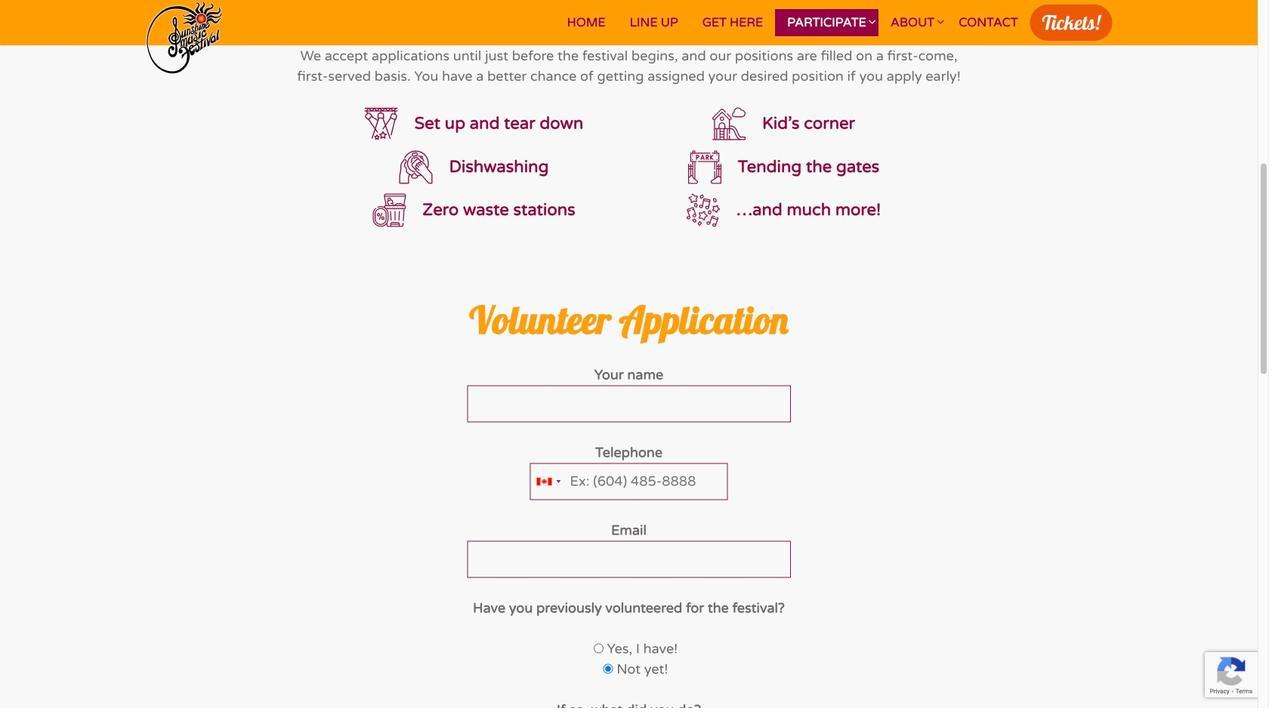 Task type: vqa. For each thing, say whether or not it's contained in the screenshot.
option
yes



Task type: locate. For each thing, give the bounding box(es) containing it.
sunshine music festival image
[[146, 0, 224, 76]]

None radio
[[594, 645, 604, 654], [604, 665, 613, 675], [594, 645, 604, 654], [604, 665, 613, 675]]

Ex: (604) 485-8888 telephone field
[[530, 464, 728, 501]]

contact form element
[[289, 366, 969, 709]]

None email field
[[467, 542, 791, 579]]

None text field
[[467, 386, 791, 423]]



Task type: describe. For each thing, give the bounding box(es) containing it.
none text field inside contact form element
[[467, 386, 791, 423]]

none email field inside contact form element
[[467, 542, 791, 579]]



